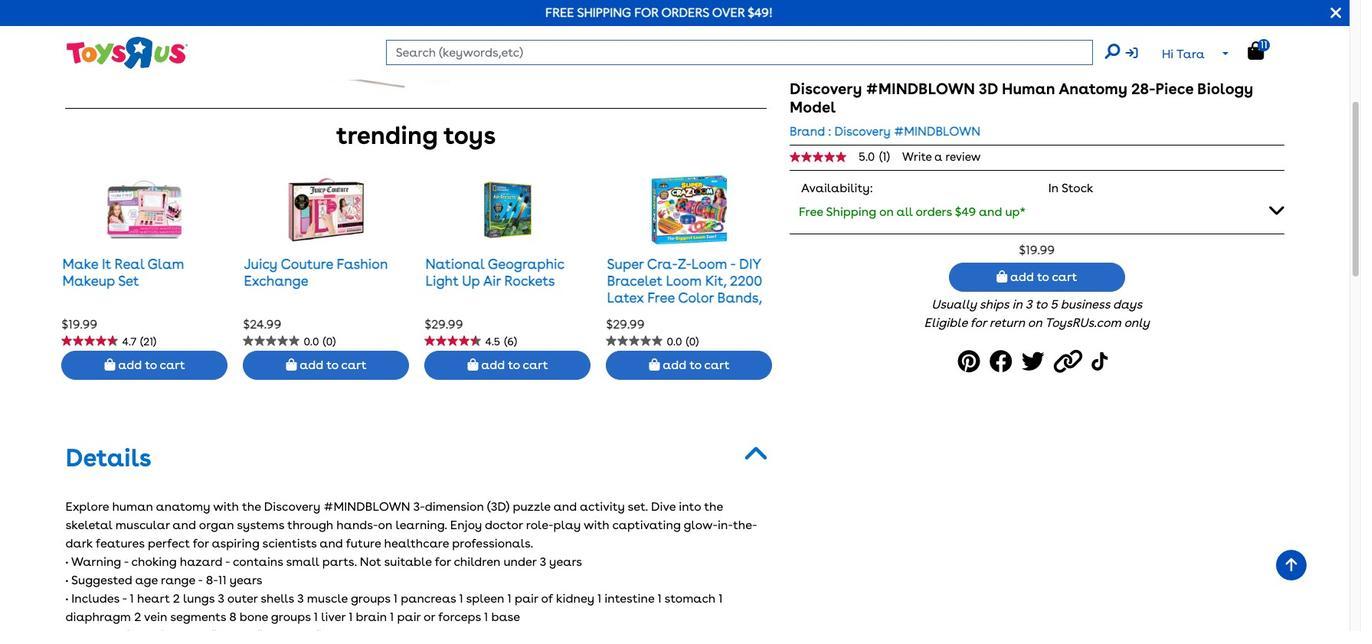 Task type: vqa. For each thing, say whether or not it's contained in the screenshot.
Doodle within Cra-Z-Art Travel Magna Doodle - Colors May Vary
no



Task type: locate. For each thing, give the bounding box(es) containing it.
x
[[229, 628, 235, 632], [280, 628, 287, 632]]

for
[[971, 316, 987, 330], [193, 536, 209, 551], [435, 555, 451, 569]]

1 horizontal spatial shopping bag image
[[286, 359, 297, 371]]

1 horizontal spatial the
[[705, 500, 724, 514]]

segments
[[170, 610, 226, 625]]

1 vertical spatial on
[[1028, 316, 1043, 330]]

#mindblown up hands-
[[324, 500, 410, 514]]

diy
[[740, 256, 761, 272]]

4.7 (21)
[[122, 336, 157, 348]]

shopping bag image
[[1249, 41, 1265, 60], [105, 359, 115, 371], [286, 359, 297, 371]]

#mindblown up 'brand : discovery #mindblown' link
[[866, 80, 976, 98]]

2 • from the top
[[66, 573, 68, 588]]

0.0 down "loom,"
[[667, 336, 683, 348]]

up*
[[1006, 205, 1026, 219]]

muscle
[[307, 592, 348, 606]]

write a review
[[903, 150, 981, 164]]

parts.
[[322, 555, 357, 569]]

with up organ
[[213, 500, 239, 514]]

glow-
[[684, 518, 718, 533]]

add to cart button down (21)
[[62, 351, 228, 380]]

3d
[[979, 80, 999, 98]]

0 vertical spatial discovery
[[790, 80, 863, 98]]

1 vertical spatial with
[[584, 518, 610, 533]]

3 inside usually ships in 3 to 5 business days eligible for return on toysrus.com only
[[1026, 298, 1033, 312]]

1 vertical spatial free
[[648, 289, 675, 305]]

juicy
[[244, 256, 278, 272]]

2 (0) from the left
[[686, 336, 699, 348]]

years
[[550, 555, 583, 569], [230, 573, 263, 588]]

not
[[360, 555, 381, 569]]

eligible
[[925, 316, 968, 330]]

1 horizontal spatial (0)
[[686, 336, 699, 348]]

1 horizontal spatial 0.0
[[667, 336, 683, 348]]

0 horizontal spatial 0.0 (0)
[[304, 336, 336, 348]]

0 vertical spatial for
[[971, 316, 987, 330]]

6
[[607, 306, 616, 322]]

groups up brain
[[351, 592, 391, 606]]

2 x from the left
[[280, 628, 287, 632]]

4.5
[[486, 336, 501, 348]]

shipping
[[827, 205, 877, 219]]

0 horizontal spatial groups
[[271, 610, 311, 625]]

years down play
[[550, 555, 583, 569]]

2200
[[730, 273, 763, 289]]

3 right shells
[[297, 592, 304, 606]]

on left all
[[880, 205, 894, 219]]

3 right 'under'
[[540, 555, 547, 569]]

make it real  glam makeup set link
[[62, 256, 184, 289]]

x right w
[[280, 628, 287, 632]]

0.0 (0)
[[304, 336, 336, 348], [667, 336, 699, 348]]

intestine
[[605, 592, 655, 606]]

$19.99 down makeup
[[62, 317, 97, 332]]

1 horizontal spatial free
[[799, 205, 824, 219]]

2 vertical spatial for
[[435, 555, 451, 569]]

copy a link to discovery #mindblown 3d human anatomy 28-piece biology model image
[[1054, 345, 1088, 380]]

share discovery #mindblown 3d human anatomy 28-piece biology model on facebook image
[[990, 345, 1018, 380]]

0 vertical spatial groups
[[351, 592, 391, 606]]

0 horizontal spatial years
[[230, 573, 263, 588]]

sign in image
[[1126, 47, 1139, 59]]

1 vertical spatial for
[[193, 536, 209, 551]]

review
[[946, 150, 981, 164]]

for down healthcare
[[435, 555, 451, 569]]

1 right 'intestine'
[[658, 592, 662, 606]]

make it real  glam makeup set
[[62, 256, 184, 289]]

0 horizontal spatial with
[[213, 500, 239, 514]]

0 vertical spatial cra-
[[647, 256, 678, 272]]

$19.99 down free shipping on all orders $49 and up* dropdown button
[[1020, 243, 1055, 257]]

8
[[229, 610, 237, 625]]

pair left of
[[515, 592, 539, 606]]

groups down shells
[[271, 610, 311, 625]]

5.0 (1)
[[859, 150, 891, 164]]

make it real  glam makeup set image
[[107, 172, 183, 249]]

1 left pancreas
[[394, 592, 398, 606]]

muscular
[[116, 518, 170, 533]]

1 0.0 (0) from the left
[[304, 336, 336, 348]]

add to cart button down the art
[[607, 351, 773, 380]]

free shipping on all orders $49 and up* button
[[790, 195, 1285, 228]]

to for super cra-z-loom - diy bracelet loom kit, 2200 latex free color bands, 6 row loom, design & create, cra-z-art ages 8+
[[690, 358, 702, 372]]

in stock
[[1049, 181, 1094, 195]]

2 0.0 (0) from the left
[[667, 336, 699, 348]]

color
[[678, 289, 714, 305]]

1 horizontal spatial shopping bag image
[[650, 359, 660, 371]]

the up in-
[[705, 500, 724, 514]]

for down ships
[[971, 316, 987, 330]]

discovery up through
[[264, 500, 320, 514]]

years up outer
[[230, 573, 263, 588]]

1 right stomach
[[719, 592, 723, 606]]

pair
[[515, 592, 539, 606], [397, 610, 421, 625]]

0 horizontal spatial x
[[229, 628, 235, 632]]

learning.
[[396, 518, 447, 533]]

kit,
[[706, 273, 727, 289]]

3 right in
[[1026, 298, 1033, 312]]

z- up "color"
[[678, 256, 692, 272]]

1 horizontal spatial 2
[[173, 592, 180, 606]]

base
[[492, 610, 520, 625]]

captivating
[[613, 518, 681, 533]]

0 vertical spatial with
[[213, 500, 239, 514]]

add to cart button
[[949, 263, 1126, 292], [62, 351, 228, 380], [243, 351, 410, 380], [425, 351, 591, 380], [607, 351, 773, 380]]

latex
[[607, 289, 644, 305]]

1 right kidney at left
[[598, 592, 602, 606]]

1 horizontal spatial x
[[280, 628, 287, 632]]

0.0
[[304, 336, 319, 348], [667, 336, 683, 348]]

4.5 (6)
[[486, 336, 517, 348]]

cart for national geographic light up air rockets
[[523, 358, 548, 372]]

$29.99
[[425, 317, 463, 332], [607, 317, 645, 332]]

(0) for exchange
[[323, 336, 336, 348]]

cart for make it real  glam makeup set
[[160, 358, 185, 372]]

for inside usually ships in 3 to 5 business days eligible for return on toysrus.com only
[[971, 316, 987, 330]]

0 horizontal spatial for
[[193, 536, 209, 551]]

anatomy
[[1059, 80, 1128, 98]]

ships
[[980, 298, 1010, 312]]

x right l
[[229, 628, 235, 632]]

$29.99 up 8+
[[607, 317, 645, 332]]

create a pinterest pin for discovery #mindblown 3d human anatomy 28-piece biology model image
[[959, 345, 985, 380]]

1 vertical spatial 2
[[134, 610, 141, 625]]

1 horizontal spatial 0.0 (0)
[[667, 336, 699, 348]]

pancreas
[[401, 592, 456, 606]]

features
[[96, 536, 145, 551]]

free inside super cra-z-loom - diy bracelet loom kit, 2200 latex free color bands, 6 row loom, design & create, cra-z-art ages 8+
[[648, 289, 675, 305]]

0.0 (0) for exchange
[[304, 336, 336, 348]]

0 vertical spatial 2
[[173, 592, 180, 606]]

1 0.0 from the left
[[304, 336, 319, 348]]

• left includes
[[66, 592, 68, 606]]

- left heart
[[122, 592, 127, 606]]

add to cart for national geographic light up air rockets
[[479, 358, 548, 372]]

rockets
[[505, 273, 555, 289]]

free down availability:
[[799, 205, 824, 219]]

cra-
[[647, 256, 678, 272], [659, 322, 690, 339]]

2 vertical spatial discovery
[[264, 500, 320, 514]]

0.0 down juicy couture fashion exchange
[[304, 336, 319, 348]]

the up systems
[[242, 500, 261, 514]]

discovery up 5.0
[[835, 124, 891, 139]]

and down anatomy
[[173, 518, 196, 533]]

add to cart for juicy couture fashion exchange
[[297, 358, 367, 372]]

2 vertical spatial on
[[378, 518, 393, 533]]

1 horizontal spatial $29.99
[[607, 317, 645, 332]]

days
[[1114, 298, 1143, 312]]

#mindblown up a
[[894, 124, 981, 139]]

loom
[[692, 256, 728, 272], [666, 273, 702, 289]]

1 vertical spatial 11
[[218, 573, 227, 588]]

0 horizontal spatial 11
[[218, 573, 227, 588]]

11 right tara
[[1261, 39, 1268, 50]]

pair left or
[[397, 610, 421, 625]]

(0) for loom
[[686, 336, 699, 348]]

shopping bag image for super cra-z-loom - diy bracelet loom kit, 2200 latex free color bands, 6 row loom, design & create, cra-z-art ages 8+
[[650, 359, 660, 371]]

2 horizontal spatial for
[[971, 316, 987, 330]]

children
[[454, 555, 501, 569]]

0 vertical spatial pair
[[515, 592, 539, 606]]

shopping bag image
[[997, 271, 1008, 283], [468, 359, 479, 371], [650, 359, 660, 371]]

up
[[462, 273, 480, 289]]

0.0 (0) down juicy couture fashion exchange
[[304, 336, 336, 348]]

0 horizontal spatial shopping bag image
[[105, 359, 115, 371]]

on up future
[[378, 518, 393, 533]]

super cra-z-loom - diy bracelet loom kit, 2200 latex free color bands, 6 row loom, design & create, cra-z-art ages 8+ image
[[651, 172, 728, 249]]

1 horizontal spatial $19.99
[[1020, 243, 1055, 257]]

add to cart button for national geographic light up air rockets
[[425, 351, 591, 380]]

0 horizontal spatial 2
[[134, 610, 141, 625]]

2 horizontal spatial on
[[1028, 316, 1043, 330]]

2 $29.99 from the left
[[607, 317, 645, 332]]

the
[[242, 500, 261, 514], [705, 500, 724, 514]]

0 vertical spatial years
[[550, 555, 583, 569]]

2 horizontal spatial shopping bag image
[[1249, 41, 1265, 60]]

• left product
[[66, 628, 68, 632]]

0 horizontal spatial $29.99
[[425, 317, 463, 332]]

1 (0) from the left
[[323, 336, 336, 348]]

1 vertical spatial z-
[[690, 322, 703, 339]]

0 vertical spatial $19.99
[[1020, 243, 1055, 257]]

on right return
[[1028, 316, 1043, 330]]

discovery #mindblown 3d human anatomy 28-piece biology model image number null image
[[291, 0, 542, 96]]

1 vertical spatial #mindblown
[[894, 124, 981, 139]]

(0) left the art
[[686, 336, 699, 348]]

2 down range
[[173, 592, 180, 606]]

1 vertical spatial pair
[[397, 610, 421, 625]]

1 horizontal spatial years
[[550, 555, 583, 569]]

tiktok image
[[1092, 345, 1112, 380]]

couture
[[281, 256, 333, 272]]

0 horizontal spatial shopping bag image
[[468, 359, 479, 371]]

add to cart for super cra-z-loom - diy bracelet loom kit, 2200 latex free color bands, 6 row loom, design & create, cra-z-art ages 8+
[[660, 358, 730, 372]]

0 horizontal spatial $19.99
[[62, 317, 97, 332]]

free shipping for orders over $49!
[[546, 5, 773, 20]]

dive
[[651, 500, 676, 514]]

super cra-z-loom - diy bracelet loom kit, 2200 latex free color bands, 6 row loom, design & create, cra-z-art ages 8+
[[607, 256, 763, 355]]

to for national geographic light up air rockets
[[508, 358, 520, 372]]

(0) down juicy couture fashion exchange link
[[323, 336, 336, 348]]

diaphragm
[[66, 610, 131, 625]]

shopping bag image for juicy couture fashion exchange
[[286, 359, 297, 371]]

add to cart for make it real  glam makeup set
[[115, 358, 185, 372]]

usually
[[932, 298, 977, 312]]

super
[[607, 256, 644, 272]]

0 vertical spatial on
[[880, 205, 894, 219]]

0 vertical spatial #mindblown
[[866, 80, 976, 98]]

with down activity
[[584, 518, 610, 533]]

toys r us image
[[66, 36, 188, 70]]

and left up*
[[979, 205, 1003, 219]]

2 0.0 from the left
[[667, 336, 683, 348]]

to for juicy couture fashion exchange
[[327, 358, 339, 372]]

add to cart button down (6)
[[425, 351, 591, 380]]

a
[[935, 150, 943, 164]]

• left suggested
[[66, 573, 68, 588]]

add to cart button down the $24.99
[[243, 351, 410, 380]]

None search field
[[386, 40, 1120, 65]]

z- down design
[[690, 322, 703, 339]]

juicy couture fashion exchange
[[244, 256, 388, 289]]

(0)
[[323, 336, 336, 348], [686, 336, 699, 348]]

2 vertical spatial #mindblown
[[324, 500, 410, 514]]

5
[[1051, 298, 1058, 312]]

0 vertical spatial free
[[799, 205, 824, 219]]

in
[[1013, 298, 1023, 312]]

on inside usually ships in 3 to 5 business days eligible for return on toysrus.com only
[[1028, 316, 1043, 330]]

0 horizontal spatial the
[[242, 500, 261, 514]]

1 vertical spatial $19.99
[[62, 317, 97, 332]]

to
[[1038, 270, 1050, 284], [1036, 298, 1048, 312], [145, 358, 157, 372], [327, 358, 339, 372], [508, 358, 520, 372], [690, 358, 702, 372]]

$29.99 down light
[[425, 317, 463, 332]]

organ
[[199, 518, 234, 533]]

super cra-z-loom - diy bracelet loom kit, 2200 latex free color bands, 6 row loom, design & create, cra-z-art ages 8+ link
[[607, 256, 763, 355]]

0 horizontal spatial 0.0
[[304, 336, 319, 348]]

2 horizontal spatial shopping bag image
[[997, 271, 1008, 283]]

cra- down "loom,"
[[659, 322, 690, 339]]

0.0 (0) down "loom,"
[[667, 336, 699, 348]]

add to cart
[[1008, 270, 1078, 284], [115, 358, 185, 372], [297, 358, 367, 372], [479, 358, 548, 372], [660, 358, 730, 372]]

cra- up bracelet
[[647, 256, 678, 272]]

warning
[[71, 555, 121, 569]]

for up hazard
[[193, 536, 209, 551]]

11 link
[[1249, 39, 1280, 61]]

0 vertical spatial 11
[[1261, 39, 1268, 50]]

1 $29.99 from the left
[[425, 317, 463, 332]]

share a link to discovery #mindblown 3d human anatomy 28-piece biology model on twitter image
[[1022, 345, 1050, 380]]

1 horizontal spatial with
[[584, 518, 610, 533]]

- left diy on the right of the page
[[731, 256, 736, 272]]

1 down spleen
[[484, 610, 488, 625]]

0 horizontal spatial free
[[648, 289, 675, 305]]

free up "loom,"
[[648, 289, 675, 305]]

and
[[979, 205, 1003, 219], [554, 500, 577, 514], [173, 518, 196, 533], [320, 536, 343, 551]]

and up parts. on the left bottom
[[320, 536, 343, 551]]

1 vertical spatial discovery
[[835, 124, 891, 139]]

outer
[[227, 592, 258, 606]]

11 down hazard
[[218, 573, 227, 588]]

0 horizontal spatial on
[[378, 518, 393, 533]]

liver
[[321, 610, 346, 625]]

1 horizontal spatial on
[[880, 205, 894, 219]]

hi
[[1163, 47, 1174, 61]]

0.0 for loom
[[667, 336, 683, 348]]

2 left vein
[[134, 610, 141, 625]]

under
[[504, 555, 537, 569]]

• down dark
[[66, 555, 68, 569]]

0 horizontal spatial (0)
[[323, 336, 336, 348]]

1 horizontal spatial groups
[[351, 592, 391, 606]]

11
[[1261, 39, 1268, 50], [218, 573, 227, 588]]

1 left heart
[[130, 592, 134, 606]]

activity
[[580, 500, 625, 514]]

discovery up :
[[790, 80, 863, 98]]



Task type: describe. For each thing, give the bounding box(es) containing it.
into
[[679, 500, 702, 514]]

bone
[[240, 610, 268, 625]]

or
[[424, 610, 436, 625]]

all
[[897, 205, 913, 219]]

0 horizontal spatial pair
[[397, 610, 421, 625]]

art
[[703, 322, 724, 339]]

trending
[[337, 120, 438, 150]]

only
[[1125, 316, 1150, 330]]

cart for super cra-z-loom - diy bracelet loom kit, 2200 latex free color bands, 6 row loom, design & create, cra-z-art ages 8+
[[705, 358, 730, 372]]

1 vertical spatial groups
[[271, 610, 311, 625]]

add to cart button for juicy couture fashion exchange
[[243, 351, 410, 380]]

explore human anatomy with the discovery #mindblown 3-dimension (3d) puzzle and activity set. dive into the skeletal muscular and organ systems through hands-on learning. enjoy doctor role-play with captivating glow-in-the- dark features perfect for aspiring scientists and future healthcare professionals. • warning - choking hazard - contains small parts. not suitable for children under 3 years • suggested age range - 8-11 years • includes - 1 heart 2 lungs 3 outer shells 3 muscle groups 1 pancreas 1 spleen 1 pair of kidney 1 intestine 1 stomach 1 diaphragm 2 vein segments 8 bone groups 1 liver 1 brain 1 pair or forceps 1 base • product dimensions - 9.5" l x 3.13" w x 1
[[66, 500, 758, 632]]

national geographic light up air rockets image
[[477, 172, 540, 249]]

1 horizontal spatial pair
[[515, 592, 539, 606]]

national geographic light up air rockets
[[426, 256, 565, 289]]

and up play
[[554, 500, 577, 514]]

5.0
[[859, 150, 875, 164]]

add to cart button for super cra-z-loom - diy bracelet loom kit, 2200 latex free color bands, 6 row loom, design & create, cra-z-art ages 8+
[[607, 351, 773, 380]]

national
[[426, 256, 485, 272]]

hazard
[[180, 555, 223, 569]]

1 the from the left
[[242, 500, 261, 514]]

availability:
[[802, 181, 874, 195]]

add to cart button for make it real  glam makeup set
[[62, 351, 228, 380]]

add to cart button up 5
[[949, 263, 1126, 292]]

add for super cra-z-loom - diy bracelet loom kit, 2200 latex free color bands, 6 row loom, design & create, cra-z-art ages 8+
[[663, 358, 687, 372]]

it
[[102, 256, 111, 272]]

through
[[287, 518, 334, 533]]

shipping
[[577, 5, 632, 20]]

age
[[135, 573, 158, 588]]

the-
[[733, 518, 758, 533]]

trending toys
[[337, 120, 496, 150]]

orders
[[916, 205, 953, 219]]

1 x from the left
[[229, 628, 235, 632]]

in-
[[718, 518, 733, 533]]

range
[[161, 573, 195, 588]]

doctor
[[485, 518, 523, 533]]

of
[[542, 592, 553, 606]]

free shipping for orders over $49! link
[[546, 5, 773, 20]]

3.13"
[[238, 628, 262, 632]]

8-
[[206, 573, 218, 588]]

bracelet
[[607, 273, 663, 289]]

national geographic light up air rockets link
[[426, 256, 565, 289]]

28-
[[1132, 80, 1156, 98]]

in
[[1049, 181, 1059, 195]]

and inside dropdown button
[[979, 205, 1003, 219]]

scientists
[[263, 536, 317, 551]]

biology
[[1198, 80, 1254, 98]]

1 up base
[[508, 592, 512, 606]]

loom up "color"
[[666, 273, 702, 289]]

Enter Keyword or Item No. search field
[[386, 40, 1093, 65]]

discovery inside explore human anatomy with the discovery #mindblown 3-dimension (3d) puzzle and activity set. dive into the skeletal muscular and organ systems through hands-on learning. enjoy doctor role-play with captivating glow-in-the- dark features perfect for aspiring scientists and future healthcare professionals. • warning - choking hazard - contains small parts. not suitable for children under 3 years • suggested age range - 8-11 years • includes - 1 heart 2 lungs 3 outer shells 3 muscle groups 1 pancreas 1 spleen 1 pair of kidney 1 intestine 1 stomach 1 diaphragm 2 vein segments 8 bone groups 1 liver 1 brain 1 pair or forceps 1 base • product dimensions - 9.5" l x 3.13" w x 1
[[264, 500, 320, 514]]

0.0 for exchange
[[304, 336, 319, 348]]

1 right brain
[[390, 610, 394, 625]]

shopping bag image inside 11 link
[[1249, 41, 1265, 60]]

free shipping on all orders $49 and up*
[[799, 205, 1026, 219]]

small
[[286, 555, 319, 569]]

tara
[[1177, 47, 1206, 61]]

play
[[554, 518, 581, 533]]

2 the from the left
[[705, 500, 724, 514]]

row
[[619, 306, 647, 322]]

loom up kit,
[[692, 256, 728, 272]]

8+
[[607, 339, 624, 355]]

discovery #mindblown 3d human anatomy 28-piece biology model brand : discovery #mindblown
[[790, 80, 1254, 139]]

close button image
[[1332, 5, 1342, 21]]

spleen
[[466, 592, 505, 606]]

model
[[790, 98, 836, 117]]

1 right liver
[[349, 610, 353, 625]]

(6)
[[504, 336, 517, 348]]

- down the features on the bottom
[[124, 555, 129, 569]]

1 horizontal spatial for
[[435, 555, 451, 569]]

on inside explore human anatomy with the discovery #mindblown 3-dimension (3d) puzzle and activity set. dive into the skeletal muscular and organ systems through hands-on learning. enjoy doctor role-play with captivating glow-in-the- dark features perfect for aspiring scientists and future healthcare professionals. • warning - choking hazard - contains small parts. not suitable for children under 3 years • suggested age range - 8-11 years • includes - 1 heart 2 lungs 3 outer shells 3 muscle groups 1 pancreas 1 spleen 1 pair of kidney 1 intestine 1 stomach 1 diaphragm 2 vein segments 8 bone groups 1 liver 1 brain 1 pair or forceps 1 base • product dimensions - 9.5" l x 3.13" w x 1
[[378, 518, 393, 533]]

orders
[[662, 5, 710, 20]]

0.0 (0) for loom
[[667, 336, 699, 348]]

4.7
[[122, 336, 136, 348]]

contains
[[233, 555, 283, 569]]

shells
[[261, 592, 294, 606]]

lungs
[[183, 592, 215, 606]]

1 • from the top
[[66, 555, 68, 569]]

toys
[[444, 120, 496, 150]]

1 up forceps
[[459, 592, 463, 606]]

brand
[[790, 124, 826, 139]]

anatomy
[[156, 500, 210, 514]]

to inside usually ships in 3 to 5 business days eligible for return on toysrus.com only
[[1036, 298, 1048, 312]]

cart for juicy couture fashion exchange
[[342, 358, 367, 372]]

add for national geographic light up air rockets
[[481, 358, 505, 372]]

1 left liver
[[314, 610, 318, 625]]

usually ships in 3 to 5 business days eligible for return on toysrus.com only
[[925, 298, 1150, 330]]

forceps
[[439, 610, 481, 625]]

(1)
[[880, 150, 891, 164]]

$24.99
[[243, 317, 282, 332]]

create,
[[607, 322, 656, 339]]

l
[[219, 628, 226, 632]]

- down the aspiring
[[225, 555, 230, 569]]

9.5"
[[195, 628, 216, 632]]

juicy couture fashion exchange link
[[244, 256, 388, 289]]

toysrus.com
[[1046, 316, 1122, 330]]

loom,
[[650, 306, 689, 322]]

for
[[635, 5, 659, 20]]

$29.99 for super cra-z-loom - diy bracelet loom kit, 2200 latex free color bands, 6 row loom, design & create, cra-z-art ages 8+
[[607, 317, 645, 332]]

free inside dropdown button
[[799, 205, 824, 219]]

$29.99 for national geographic light up air rockets
[[425, 317, 463, 332]]

3 • from the top
[[66, 592, 68, 606]]

professionals.
[[452, 536, 534, 551]]

1 horizontal spatial 11
[[1261, 39, 1268, 50]]

details link
[[66, 443, 152, 473]]

- left '8-'
[[198, 573, 203, 588]]

11 inside explore human anatomy with the discovery #mindblown 3-dimension (3d) puzzle and activity set. dive into the skeletal muscular and organ systems through hands-on learning. enjoy doctor role-play with captivating glow-in-the- dark features perfect for aspiring scientists and future healthcare professionals. • warning - choking hazard - contains small parts. not suitable for children under 3 years • suggested age range - 8-11 years • includes - 1 heart 2 lungs 3 outer shells 3 muscle groups 1 pancreas 1 spleen 1 pair of kidney 1 intestine 1 stomach 1 diaphragm 2 vein segments 8 bone groups 1 liver 1 brain 1 pair or forceps 1 base • product dimensions - 9.5" l x 3.13" w x 1
[[218, 573, 227, 588]]

on inside dropdown button
[[880, 205, 894, 219]]

add for make it real  glam makeup set
[[118, 358, 142, 372]]

juicy couture fashion exchange image
[[288, 172, 365, 249]]

real
[[115, 256, 144, 272]]

stomach
[[665, 592, 716, 606]]

over
[[713, 5, 745, 20]]

perfect
[[148, 536, 190, 551]]

write
[[903, 150, 932, 164]]

:
[[829, 124, 832, 139]]

- inside super cra-z-loom - diy bracelet loom kit, 2200 latex free color bands, 6 row loom, design & create, cra-z-art ages 8+
[[731, 256, 736, 272]]

write a review button
[[903, 150, 981, 164]]

human
[[1002, 80, 1056, 98]]

dimensions
[[119, 628, 184, 632]]

shopping bag image for national geographic light up air rockets
[[468, 359, 479, 371]]

includes
[[71, 592, 120, 606]]

0 vertical spatial z-
[[678, 256, 692, 272]]

4 • from the top
[[66, 628, 68, 632]]

to for make it real  glam makeup set
[[145, 358, 157, 372]]

add for juicy couture fashion exchange
[[300, 358, 324, 372]]

#mindblown inside explore human anatomy with the discovery #mindblown 3-dimension (3d) puzzle and activity set. dive into the skeletal muscular and organ systems through hands-on learning. enjoy doctor role-play with captivating glow-in-the- dark features perfect for aspiring scientists and future healthcare professionals. • warning - choking hazard - contains small parts. not suitable for children under 3 years • suggested age range - 8-11 years • includes - 1 heart 2 lungs 3 outer shells 3 muscle groups 1 pancreas 1 spleen 1 pair of kidney 1 intestine 1 stomach 1 diaphragm 2 vein segments 8 bone groups 1 liver 1 brain 1 pair or forceps 1 base • product dimensions - 9.5" l x 3.13" w x 1
[[324, 500, 410, 514]]

shopping bag image for make it real  glam makeup set
[[105, 359, 115, 371]]

- down "segments"
[[187, 628, 192, 632]]

puzzle
[[513, 500, 551, 514]]

hi tara
[[1163, 47, 1206, 61]]

systems
[[237, 518, 284, 533]]

design
[[693, 306, 737, 322]]

1 vertical spatial years
[[230, 573, 263, 588]]

3 down '8-'
[[218, 592, 225, 606]]

dimension
[[425, 500, 484, 514]]

1 vertical spatial cra-
[[659, 322, 690, 339]]



